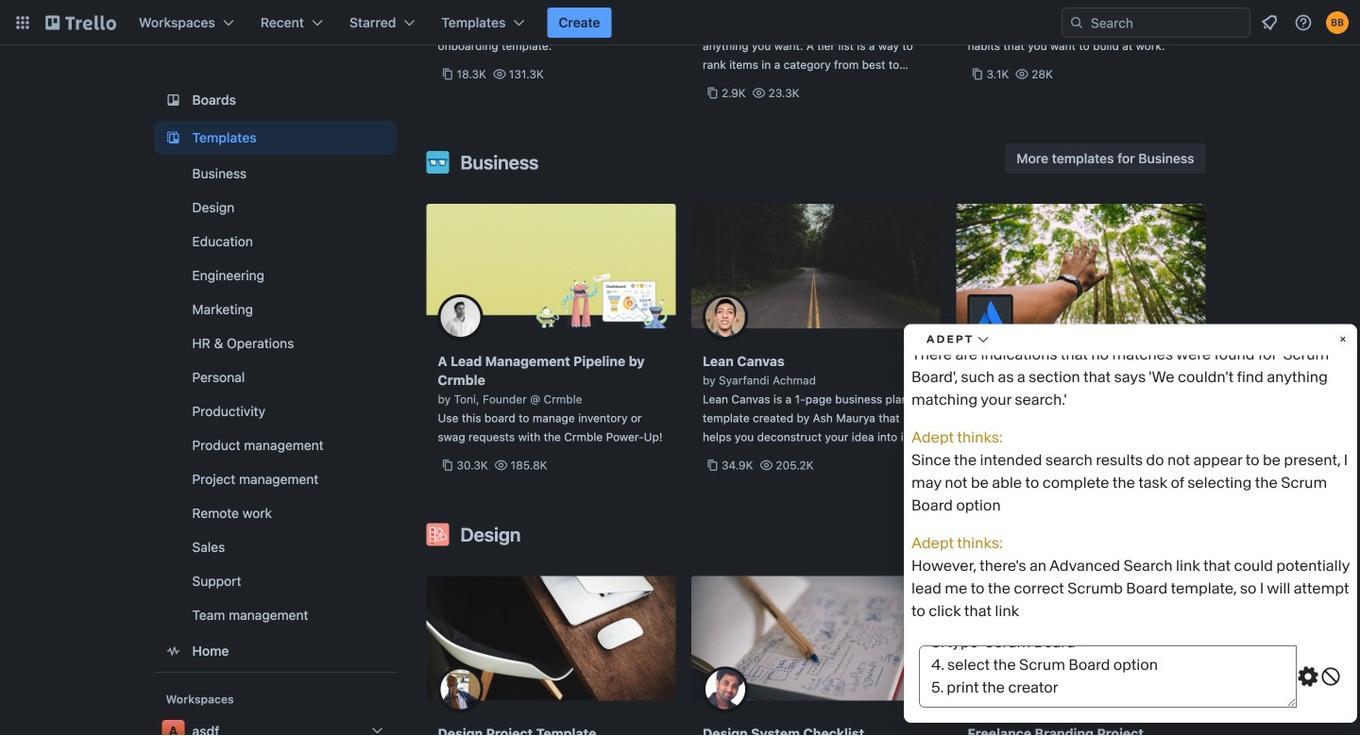 Task type: vqa. For each thing, say whether or not it's contained in the screenshot.
'Sm' icon
no



Task type: locate. For each thing, give the bounding box(es) containing it.
home image
[[162, 641, 185, 663]]

template board image
[[162, 127, 185, 149]]

business icon image
[[427, 151, 449, 174]]

toni, founder @ crmble image
[[438, 295, 483, 340]]

Search field
[[1062, 8, 1251, 38]]

atlassian image
[[968, 295, 1013, 340]]

syarfandi achmad image
[[703, 295, 748, 340]]

bob builder (bobbuilder40) image
[[1326, 11, 1349, 34]]



Task type: describe. For each thing, give the bounding box(es) containing it.
open information menu image
[[1294, 13, 1313, 32]]

primary element
[[0, 0, 1360, 45]]

rahul jr, senior product manager @ zoho corp image
[[703, 667, 748, 713]]

back to home image
[[45, 8, 116, 38]]

kene ohiaeri, product designer image
[[438, 667, 483, 713]]

0 notifications image
[[1258, 11, 1281, 34]]

stu smith, designer @ trello image
[[968, 667, 1013, 713]]

board image
[[162, 89, 185, 111]]

design icon image
[[427, 524, 449, 547]]

search image
[[1069, 15, 1085, 30]]



